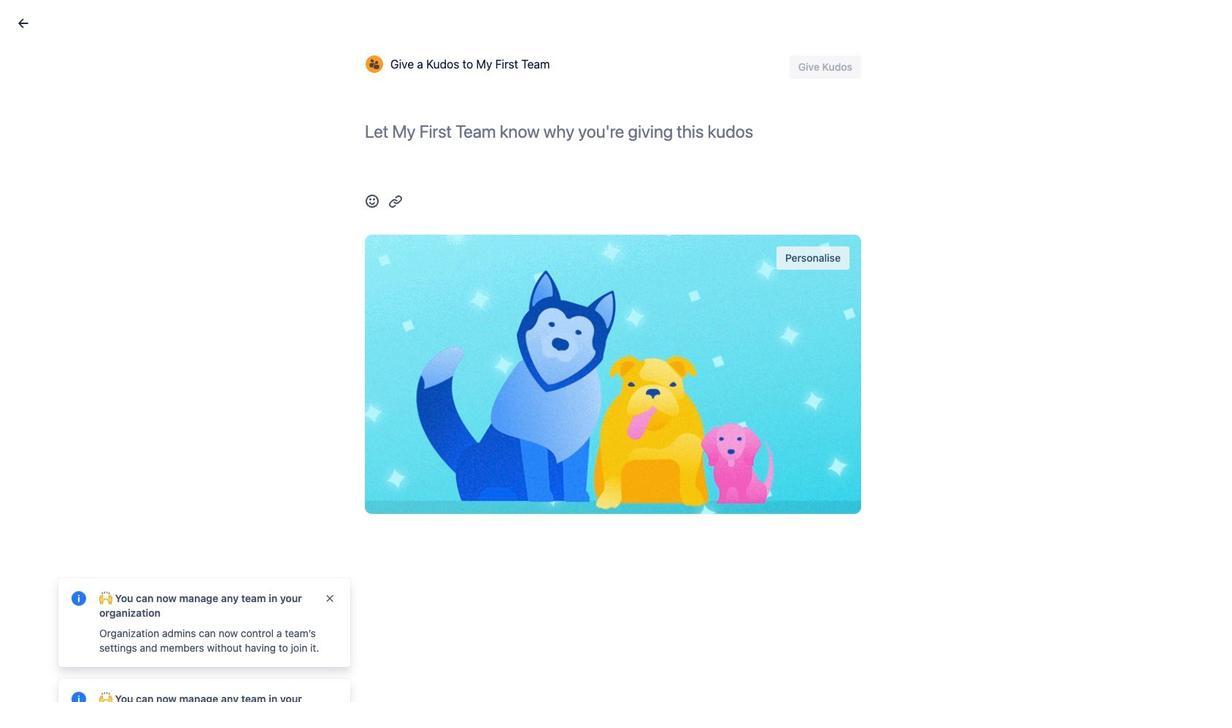 Task type: locate. For each thing, give the bounding box(es) containing it.
Search field
[[949, 8, 1095, 32]]

dialog
[[0, 0, 1226, 703]]

banner
[[0, 0, 1226, 41]]

close drawer image
[[15, 15, 32, 32]]



Task type: vqa. For each thing, say whether or not it's contained in the screenshot.
Close drawer IMAGE in the left top of the page
yes



Task type: describe. For each thing, give the bounding box(es) containing it.
info image
[[70, 691, 88, 703]]

dismiss image
[[324, 593, 336, 605]]

info image
[[70, 591, 88, 608]]



